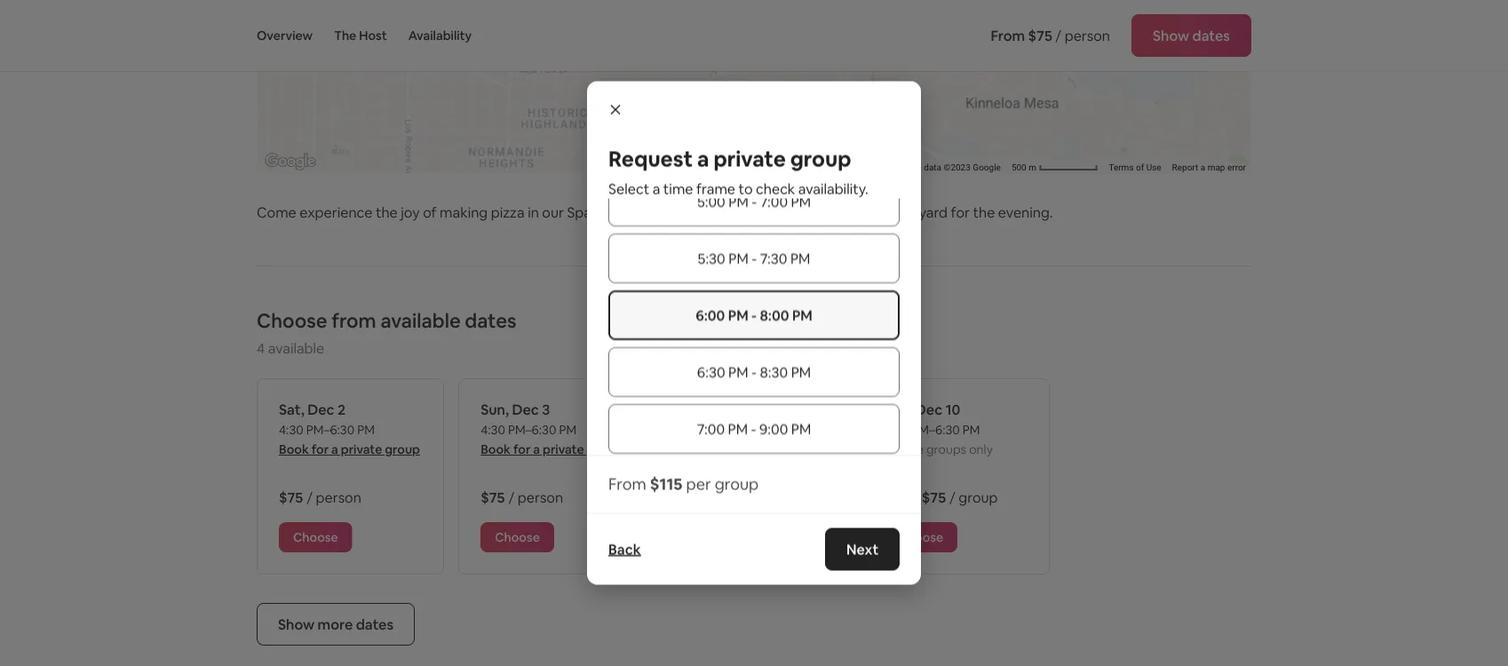 Task type: locate. For each thing, give the bounding box(es) containing it.
book for a private group link
[[279, 442, 420, 458], [481, 442, 622, 458], [683, 442, 824, 458]]

0 horizontal spatial from
[[609, 474, 647, 495]]

©2023
[[944, 162, 971, 173]]

dec left the 10
[[916, 400, 943, 418]]

0 horizontal spatial book
[[279, 442, 309, 458]]

make
[[728, 203, 764, 221]]

private for sun, dec 3
[[543, 442, 584, 458]]

dec left the 9
[[711, 400, 738, 418]]

1 horizontal spatial sun,
[[885, 400, 913, 418]]

1 horizontal spatial to
[[739, 179, 753, 198]]

private
[[885, 442, 924, 458]]

- for 7:00
[[752, 193, 757, 211]]

0 horizontal spatial show
[[278, 615, 315, 633]]

sat, down 6:30
[[683, 400, 708, 418]]

2 horizontal spatial $75 / person
[[683, 488, 765, 506]]

the
[[376, 203, 398, 221], [973, 203, 995, 221]]

for inside sat, dec 9 4:30 pm–6:30 pm book for a private group
[[715, 442, 733, 458]]

10
[[946, 400, 961, 418]]

book inside sat, dec 9 4:30 pm–6:30 pm book for a private group
[[683, 442, 713, 458]]

dec inside "sat, dec 2 4:30 pm–6:30 pm book for a private group"
[[308, 400, 335, 418]]

book for a private group link down "2"
[[279, 442, 420, 458]]

1 horizontal spatial book
[[481, 442, 511, 458]]

from for from $75 / group
[[885, 488, 919, 506]]

2 pm–6:30 from the left
[[508, 422, 557, 438]]

overview button
[[257, 0, 313, 71]]

our right in
[[542, 203, 564, 221]]

villa.
[[621, 203, 651, 221]]

from $75 / group
[[885, 488, 998, 506]]

group inside sun, dec 3 4:30 pm–6:30 pm book for a private group
[[587, 442, 622, 458]]

from for from $75 / person
[[991, 26, 1026, 44]]

experience
[[300, 203, 373, 221]]

2 dec from the left
[[512, 400, 539, 418]]

1 vertical spatial dates
[[465, 308, 517, 333]]

sun, for sun, dec 10
[[885, 400, 913, 418]]

use
[[1147, 162, 1162, 173]]

pm–6:30
[[306, 422, 355, 438], [508, 422, 557, 438], [710, 422, 758, 438], [912, 422, 960, 438]]

- inside button
[[752, 250, 757, 268]]

keyboard shortcuts button
[[817, 161, 894, 174]]

map data ©2023 google
[[904, 162, 1001, 173]]

$75 / person
[[279, 488, 362, 506], [481, 488, 563, 506], [683, 488, 765, 506]]

sat, left "2"
[[279, 400, 305, 418]]

0 horizontal spatial $75 / person
[[279, 488, 362, 506]]

2 horizontal spatial book for a private group link
[[683, 442, 824, 458]]

available
[[381, 308, 461, 333], [268, 339, 324, 357]]

request
[[609, 145, 693, 172]]

1 horizontal spatial from
[[885, 488, 919, 506]]

private down "2"
[[341, 442, 382, 458]]

pm–6:30 inside sun, dec 10 4:30 pm–6:30 pm private groups only
[[912, 422, 960, 438]]

1 vertical spatial show
[[278, 615, 315, 633]]

4:30
[[279, 422, 304, 438], [481, 422, 505, 438], [683, 422, 707, 438], [885, 422, 909, 438]]

backyard down map
[[888, 203, 948, 221]]

for inside sun, dec 3 4:30 pm–6:30 pm book for a private group
[[513, 442, 531, 458]]

sun, for sun, dec 3
[[481, 400, 509, 418]]

private inside "sat, dec 2 4:30 pm–6:30 pm book for a private group"
[[341, 442, 382, 458]]

sat, for sat, dec 9
[[683, 400, 708, 418]]

2 book for a private group link from the left
[[481, 442, 622, 458]]

the left the joy
[[376, 203, 398, 221]]

0 vertical spatial dates
[[1193, 26, 1231, 44]]

3 book for a private group link from the left
[[683, 442, 824, 458]]

6:30 pm - 8:30 pm
[[697, 363, 811, 382]]

4:30 for sun, dec 3
[[481, 422, 505, 438]]

report a map error
[[1172, 162, 1247, 173]]

pm–6:30 inside sat, dec 9 4:30 pm–6:30 pm book for a private group
[[710, 422, 758, 438]]

1 horizontal spatial our
[[767, 203, 789, 221]]

2 sun, from the left
[[885, 400, 913, 418]]

next button
[[825, 528, 900, 571]]

1 horizontal spatial of
[[1136, 162, 1145, 173]]

$115
[[650, 474, 683, 495]]

2 the from the left
[[973, 203, 995, 221]]

0 horizontal spatial to
[[711, 203, 725, 221]]

1 horizontal spatial dates
[[465, 308, 517, 333]]

$75
[[1029, 26, 1053, 44], [279, 488, 303, 506], [481, 488, 505, 506], [683, 488, 707, 506], [922, 488, 946, 506]]

private inside sun, dec 3 4:30 pm–6:30 pm book for a private group
[[543, 442, 584, 458]]

pm–6:30 down the 9
[[710, 422, 758, 438]]

2 sat, from the left
[[683, 400, 708, 418]]

sat, inside "sat, dec 2 4:30 pm–6:30 pm book for a private group"
[[279, 400, 305, 418]]

sat, dec 2 4:30 pm–6:30 pm book for a private group
[[279, 400, 420, 458]]

1 dec from the left
[[308, 400, 335, 418]]

4 pm–6:30 from the left
[[912, 422, 960, 438]]

1 horizontal spatial $75 / person
[[481, 488, 563, 506]]

1 vertical spatial available
[[268, 339, 324, 357]]

3 dec from the left
[[711, 400, 738, 418]]

map
[[1208, 162, 1226, 173]]

4:30 for sat, dec 9
[[683, 422, 707, 438]]

4:30 inside "sat, dec 2 4:30 pm–6:30 pm book for a private group"
[[279, 422, 304, 438]]

$75 / person down sun, dec 3 4:30 pm–6:30 pm book for a private group
[[481, 488, 563, 506]]

show
[[1153, 26, 1190, 44], [278, 615, 315, 633]]

book for sun, dec 3
[[481, 442, 511, 458]]

making
[[440, 203, 488, 221]]

0 horizontal spatial sun,
[[481, 400, 509, 418]]

from $75 / person
[[991, 26, 1111, 44]]

to right us
[[711, 203, 725, 221]]

$75 / person down "sat, dec 2 4:30 pm–6:30 pm book for a private group"
[[279, 488, 362, 506]]

for inside "sat, dec 2 4:30 pm–6:30 pm book for a private group"
[[312, 442, 329, 458]]

availability.
[[799, 179, 869, 198]]

dates inside choose from available dates 4 available
[[465, 308, 517, 333]]

dec inside sun, dec 3 4:30 pm–6:30 pm book for a private group
[[512, 400, 539, 418]]

the left the 'evening.'
[[973, 203, 995, 221]]

$75 / person down '7:00 pm - 9:00 pm' button
[[683, 488, 765, 506]]

available down the choose on the top
[[268, 339, 324, 357]]

pm
[[729, 193, 749, 211], [791, 193, 811, 211], [729, 250, 749, 268], [791, 250, 811, 268], [728, 307, 749, 325], [792, 307, 813, 325], [729, 363, 749, 382], [791, 363, 811, 382], [728, 420, 748, 438], [791, 420, 811, 438], [357, 422, 375, 438], [559, 422, 577, 438], [761, 422, 779, 438], [963, 422, 980, 438]]

1 $75 / person from the left
[[279, 488, 362, 506]]

4:30 inside sun, dec 3 4:30 pm–6:30 pm book for a private group
[[481, 422, 505, 438]]

book for a private group link down 3 at the bottom left of page
[[481, 442, 622, 458]]

1 sat, from the left
[[279, 400, 305, 418]]

from
[[332, 308, 376, 333]]

4 4:30 from the left
[[885, 422, 909, 438]]

/
[[1056, 26, 1062, 44], [307, 488, 313, 506], [509, 488, 515, 506], [710, 488, 717, 506], [950, 488, 956, 506]]

1 horizontal spatial 7:00
[[760, 193, 788, 211]]

to inside request a private group select a time frame to check availability.
[[739, 179, 753, 198]]

0 horizontal spatial dates
[[356, 615, 394, 633]]

pm–6:30 inside "sat, dec 2 4:30 pm–6:30 pm book for a private group"
[[306, 422, 355, 438]]

2 horizontal spatial book
[[683, 442, 713, 458]]

1 horizontal spatial available
[[381, 308, 461, 333]]

/ for sat, dec 2
[[307, 488, 313, 506]]

book for sat, dec 9
[[683, 442, 713, 458]]

group inside "sat, dec 2 4:30 pm–6:30 pm book for a private group"
[[385, 442, 420, 458]]

0 horizontal spatial the
[[376, 203, 398, 221]]

private inside sat, dec 9 4:30 pm–6:30 pm book for a private group
[[745, 442, 786, 458]]

2 book from the left
[[481, 442, 511, 458]]

book inside "sat, dec 2 4:30 pm–6:30 pm book for a private group"
[[279, 442, 309, 458]]

book
[[279, 442, 309, 458], [481, 442, 511, 458], [683, 442, 713, 458]]

1 horizontal spatial backyard
[[888, 203, 948, 221]]

our
[[542, 203, 564, 221], [767, 203, 789, 221]]

come
[[257, 203, 297, 221]]

0 horizontal spatial of
[[423, 203, 437, 221]]

a
[[697, 145, 709, 172], [1201, 162, 1206, 173], [653, 179, 660, 198], [331, 442, 338, 458], [533, 442, 540, 458], [735, 442, 742, 458]]

1 book from the left
[[279, 442, 309, 458]]

sun, inside sun, dec 3 4:30 pm–6:30 pm book for a private group
[[481, 400, 509, 418]]

come experience the joy of making pizza in our spanish villa. allow us to make our backyard your backyard for the evening.
[[257, 203, 1053, 221]]

-
[[752, 193, 757, 211], [752, 250, 757, 268], [752, 307, 757, 325], [752, 363, 757, 382], [751, 420, 757, 438]]

dec inside sun, dec 10 4:30 pm–6:30 pm private groups only
[[916, 400, 943, 418]]

our down check
[[767, 203, 789, 221]]

1 horizontal spatial sat,
[[683, 400, 708, 418]]

sun, left 3 at the bottom left of page
[[481, 400, 509, 418]]

1 4:30 from the left
[[279, 422, 304, 438]]

4:30 inside sun, dec 10 4:30 pm–6:30 pm private groups only
[[885, 422, 909, 438]]

for for sun, dec 3
[[513, 442, 531, 458]]

0 vertical spatial show
[[1153, 26, 1190, 44]]

- inside button
[[752, 363, 757, 382]]

of right the joy
[[423, 203, 437, 221]]

5:00 pm - 7:00 pm
[[697, 193, 811, 211]]

$75 for sat, dec 2
[[279, 488, 303, 506]]

pm inside sat, dec 9 4:30 pm–6:30 pm book for a private group
[[761, 422, 779, 438]]

available right from
[[381, 308, 461, 333]]

0 horizontal spatial available
[[268, 339, 324, 357]]

0 horizontal spatial 7:00
[[697, 420, 725, 438]]

of left use
[[1136, 162, 1145, 173]]

person
[[1065, 26, 1111, 44], [316, 488, 362, 506], [518, 488, 563, 506], [720, 488, 765, 506]]

pm inside sun, dec 3 4:30 pm–6:30 pm book for a private group
[[559, 422, 577, 438]]

book inside sun, dec 3 4:30 pm–6:30 pm book for a private group
[[481, 442, 511, 458]]

$75 / person for 3
[[481, 488, 563, 506]]

to up make
[[739, 179, 753, 198]]

private
[[714, 145, 786, 172], [341, 442, 382, 458], [543, 442, 584, 458], [745, 442, 786, 458]]

4:30 inside sat, dec 9 4:30 pm–6:30 pm book for a private group
[[683, 422, 707, 438]]

0 horizontal spatial our
[[542, 203, 564, 221]]

1 vertical spatial of
[[423, 203, 437, 221]]

4:30 for sat, dec 2
[[279, 422, 304, 438]]

sat, inside sat, dec 9 4:30 pm–6:30 pm book for a private group
[[683, 400, 708, 418]]

of
[[1136, 162, 1145, 173], [423, 203, 437, 221]]

1 horizontal spatial the
[[973, 203, 995, 221]]

pm–6:30 inside sun, dec 3 4:30 pm–6:30 pm book for a private group
[[508, 422, 557, 438]]

backyard
[[792, 203, 852, 221], [888, 203, 948, 221]]

in
[[528, 203, 539, 221]]

sat,
[[279, 400, 305, 418], [683, 400, 708, 418]]

map
[[904, 162, 922, 173]]

sun,
[[481, 400, 509, 418], [885, 400, 913, 418]]

1 vertical spatial 7:00
[[697, 420, 725, 438]]

pm inside sun, dec 10 4:30 pm–6:30 pm private groups only
[[963, 422, 980, 438]]

shortcuts
[[856, 162, 894, 173]]

to
[[739, 179, 753, 198], [711, 203, 725, 221]]

private down the 9:00
[[745, 442, 786, 458]]

0 vertical spatial available
[[381, 308, 461, 333]]

private down 3 at the bottom left of page
[[543, 442, 584, 458]]

dec for 2
[[308, 400, 335, 418]]

3 4:30 from the left
[[683, 422, 707, 438]]

0 horizontal spatial backyard
[[792, 203, 852, 221]]

0 vertical spatial to
[[739, 179, 753, 198]]

book for a private group link down the 7:00 pm - 9:00 pm
[[683, 442, 824, 458]]

sun, inside sun, dec 10 4:30 pm–6:30 pm private groups only
[[885, 400, 913, 418]]

dec left 3 at the bottom left of page
[[512, 400, 539, 418]]

1 horizontal spatial book for a private group link
[[481, 442, 622, 458]]

a inside "sat, dec 2 4:30 pm–6:30 pm book for a private group"
[[331, 442, 338, 458]]

5:30 pm - 7:30 pm button
[[609, 234, 900, 284]]

private up check
[[714, 145, 786, 172]]

dec left "2"
[[308, 400, 335, 418]]

1 backyard from the left
[[792, 203, 852, 221]]

2 4:30 from the left
[[481, 422, 505, 438]]

0 horizontal spatial sat,
[[279, 400, 305, 418]]

2 horizontal spatial from
[[991, 26, 1026, 44]]

keyboard shortcuts
[[817, 162, 894, 173]]

dec inside sat, dec 9 4:30 pm–6:30 pm book for a private group
[[711, 400, 738, 418]]

private for sat, dec 2
[[341, 442, 382, 458]]

for for sat, dec 2
[[312, 442, 329, 458]]

sun, dec 3 4:30 pm–6:30 pm book for a private group
[[481, 400, 622, 458]]

a inside sun, dec 3 4:30 pm–6:30 pm book for a private group
[[533, 442, 540, 458]]

1 the from the left
[[376, 203, 398, 221]]

from
[[991, 26, 1026, 44], [609, 474, 647, 495], [885, 488, 919, 506]]

0 horizontal spatial book for a private group link
[[279, 442, 420, 458]]

from $115 per group
[[609, 474, 759, 495]]

overview
[[257, 28, 313, 44]]

3 $75 / person from the left
[[683, 488, 765, 506]]

the host
[[334, 28, 387, 44]]

1 book for a private group link from the left
[[279, 442, 420, 458]]

2 horizontal spatial dates
[[1193, 26, 1231, 44]]

1 pm–6:30 from the left
[[306, 422, 355, 438]]

pm–6:30 up groups
[[912, 422, 960, 438]]

google
[[973, 162, 1001, 173]]

- for 9:00
[[751, 420, 757, 438]]

5:00
[[697, 193, 726, 211]]

0 vertical spatial of
[[1136, 162, 1145, 173]]

1 sun, from the left
[[481, 400, 509, 418]]

pm–6:30 down "2"
[[306, 422, 355, 438]]

select
[[609, 179, 650, 198]]

2 $75 / person from the left
[[481, 488, 563, 506]]

person for sat, dec 2
[[316, 488, 362, 506]]

1 horizontal spatial show
[[1153, 26, 1190, 44]]

3 pm–6:30 from the left
[[710, 422, 758, 438]]

pm–6:30 down 3 at the bottom left of page
[[508, 422, 557, 438]]

/ for sat, dec 9
[[710, 488, 717, 506]]

- for 8:30
[[752, 363, 757, 382]]

person for sat, dec 9
[[720, 488, 765, 506]]

sun, dec 10 4:30 pm–6:30 pm private groups only
[[885, 400, 993, 458]]

4 dec from the left
[[916, 400, 943, 418]]

7:00 pm - 9:00 pm
[[697, 420, 811, 438]]

sun, up private
[[885, 400, 913, 418]]

backyard down availability.
[[792, 203, 852, 221]]

500
[[1012, 162, 1027, 173]]

3 book from the left
[[683, 442, 713, 458]]

dec for 9
[[711, 400, 738, 418]]

show more dates
[[278, 615, 394, 633]]

5:00 pm - 7:00 pm button
[[609, 177, 900, 227]]

$75 for sat, dec 9
[[683, 488, 707, 506]]

2
[[338, 400, 346, 418]]

joy
[[401, 203, 420, 221]]



Task type: vqa. For each thing, say whether or not it's contained in the screenshot.
SUN, for Sun, Dec 3
yes



Task type: describe. For each thing, give the bounding box(es) containing it.
sat, for sat, dec 2
[[279, 400, 305, 418]]

spanish
[[567, 203, 618, 221]]

4
[[257, 339, 265, 357]]

1 our from the left
[[542, 203, 564, 221]]

back button
[[600, 532, 650, 567]]

$75 for sun, dec 3
[[481, 488, 505, 506]]

book for sat, dec 2
[[279, 442, 309, 458]]

show for show more dates
[[278, 615, 315, 633]]

/ for sun, dec 3
[[509, 488, 515, 506]]

private for sat, dec 9
[[745, 442, 786, 458]]

pm–6:30 for 3
[[508, 422, 557, 438]]

pm inside "sat, dec 2 4:30 pm–6:30 pm book for a private group"
[[357, 422, 375, 438]]

$75 / person for 2
[[279, 488, 362, 506]]

terms
[[1109, 162, 1134, 173]]

0 vertical spatial 7:00
[[760, 193, 788, 211]]

frame
[[697, 179, 736, 198]]

7:30
[[760, 250, 788, 268]]

8:00
[[760, 307, 789, 325]]

google image
[[261, 150, 320, 173]]

the
[[334, 28, 356, 44]]

groups
[[927, 442, 967, 458]]

host
[[359, 28, 387, 44]]

$75 / person for 9
[[683, 488, 765, 506]]

1 vertical spatial to
[[711, 203, 725, 221]]

3
[[542, 400, 550, 418]]

pm–6:30 for 9
[[710, 422, 758, 438]]

only
[[969, 442, 993, 458]]

show more dates link
[[257, 603, 415, 646]]

dec for 3
[[512, 400, 539, 418]]

show for show dates
[[1153, 26, 1190, 44]]

7:00 pm - 9:00 pm button
[[609, 405, 900, 454]]

4:30 for sun, dec 10
[[885, 422, 909, 438]]

6:00
[[696, 307, 725, 325]]

data
[[924, 162, 942, 173]]

2 backyard from the left
[[888, 203, 948, 221]]

pizza
[[491, 203, 525, 221]]

2 our from the left
[[767, 203, 789, 221]]

next
[[847, 540, 879, 558]]

your
[[855, 203, 885, 221]]

m
[[1029, 162, 1037, 173]]

2 vertical spatial dates
[[356, 615, 394, 633]]

9
[[741, 400, 750, 418]]

the host button
[[334, 0, 387, 71]]

5:30 pm - 7:30 pm
[[698, 250, 811, 268]]

500 m
[[1012, 162, 1039, 173]]

sat, dec 9 4:30 pm–6:30 pm book for a private group
[[683, 400, 824, 458]]

for for sat, dec 9
[[715, 442, 733, 458]]

choose from available dates 4 available
[[257, 308, 517, 357]]

error
[[1228, 162, 1247, 173]]

- for 8:00
[[752, 307, 757, 325]]

map region
[[126, 0, 1263, 278]]

500 m button
[[1007, 161, 1104, 174]]

6:00 pm - 8:00 pm
[[696, 307, 813, 325]]

private inside request a private group select a time frame to check availability.
[[714, 145, 786, 172]]

pm–6:30 for 10
[[912, 422, 960, 438]]

show dates link
[[1132, 14, 1252, 57]]

6:30 pm - 8:30 pm button
[[609, 348, 900, 398]]

back
[[609, 540, 641, 558]]

request a private group select a time frame to check availability.
[[609, 145, 869, 198]]

time
[[664, 179, 693, 198]]

terms of use
[[1109, 162, 1162, 173]]

person for sun, dec 3
[[518, 488, 563, 506]]

allow
[[654, 203, 690, 221]]

availability button
[[408, 0, 472, 71]]

availability
[[408, 28, 472, 44]]

per
[[686, 474, 711, 495]]

group inside sat, dec 9 4:30 pm–6:30 pm book for a private group
[[789, 442, 824, 458]]

pm–6:30 for 2
[[306, 422, 355, 438]]

evening.
[[999, 203, 1053, 221]]

choose
[[257, 308, 327, 333]]

book for a private group link for 9
[[683, 442, 824, 458]]

us
[[693, 203, 707, 221]]

8:30
[[760, 363, 788, 382]]

more
[[318, 615, 353, 633]]

6:30
[[697, 363, 726, 382]]

dec for 10
[[916, 400, 943, 418]]

book for a private group link for 2
[[279, 442, 420, 458]]

group inside request a private group select a time frame to check availability.
[[791, 145, 852, 172]]

6:00 pm - 8:00 pm button
[[609, 291, 900, 341]]

report a map error link
[[1172, 162, 1247, 173]]

show dates
[[1153, 26, 1231, 44]]

check
[[756, 179, 795, 198]]

report
[[1172, 162, 1199, 173]]

a inside sat, dec 9 4:30 pm–6:30 pm book for a private group
[[735, 442, 742, 458]]

- for 7:30
[[752, 250, 757, 268]]

book for a private group link for 3
[[481, 442, 622, 458]]

from for from $115 per group
[[609, 474, 647, 495]]

keyboard
[[817, 162, 854, 173]]

5:30
[[698, 250, 726, 268]]

9:00
[[760, 420, 788, 438]]

terms of use link
[[1109, 162, 1162, 173]]



